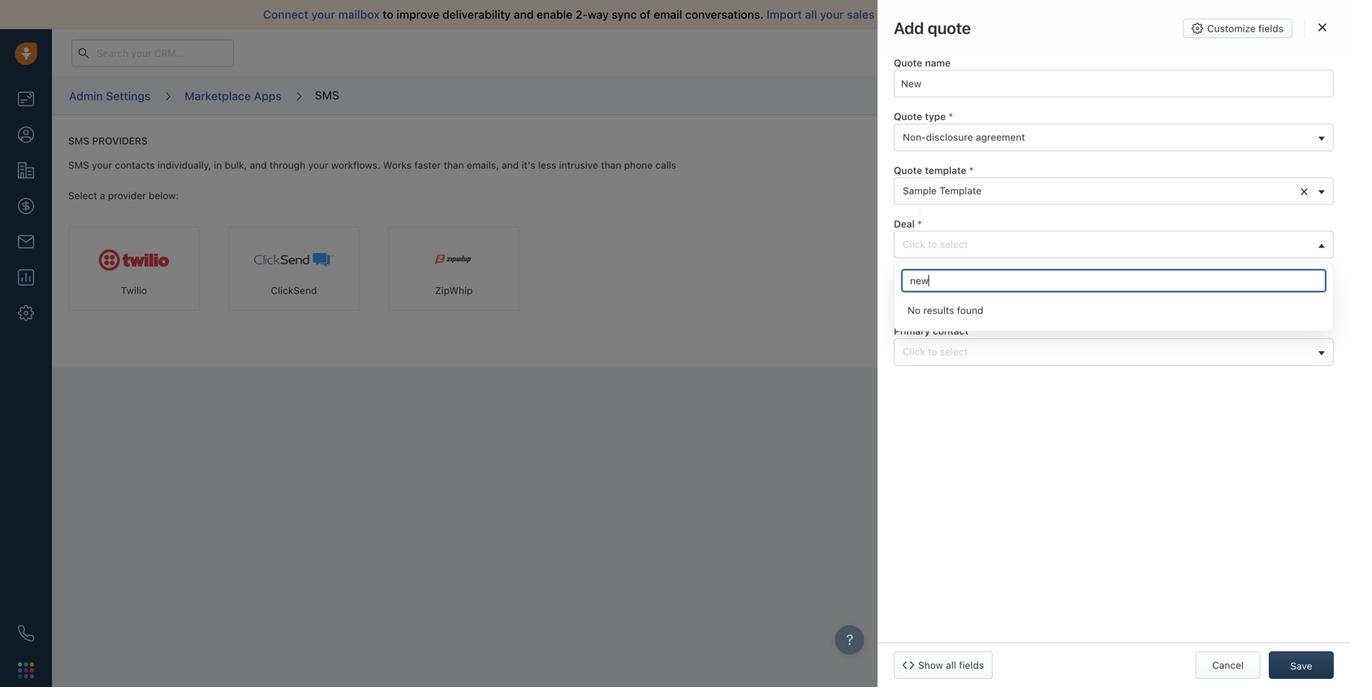 Task type: vqa. For each thing, say whether or not it's contained in the screenshot.
Quote name's "Quote"
yes



Task type: locate. For each thing, give the bounding box(es) containing it.
1 quote from the top
[[894, 57, 922, 69]]

1 vertical spatial click to select button
[[894, 338, 1334, 366]]

marketplace
[[185, 89, 251, 103]]

1 horizontal spatial sales
[[1166, 195, 1190, 207]]

to left send on the right of the page
[[1066, 174, 1075, 186]]

show all fields
[[918, 660, 984, 671]]

fields
[[1259, 23, 1284, 34], [959, 660, 984, 671]]

customize fields
[[1207, 23, 1284, 34]]

quote
[[928, 18, 971, 37]]

quote up sample
[[894, 165, 922, 176]]

0 horizontal spatial fields
[[959, 660, 984, 671]]

1 click to select from the top
[[903, 239, 968, 250]]

0 vertical spatial select
[[940, 239, 968, 250]]

select down contact
[[940, 346, 968, 358]]

1 vertical spatial in
[[214, 160, 222, 171]]

click for account
[[903, 292, 925, 304]]

close image
[[1319, 23, 1327, 32]]

1 vertical spatial all
[[946, 660, 956, 671]]

2 vertical spatial click
[[903, 346, 925, 358]]

than
[[444, 160, 464, 171], [601, 160, 621, 171]]

apps
[[254, 89, 282, 103]]

sales
[[847, 8, 875, 21], [1166, 195, 1190, 207]]

quote template *
[[894, 165, 974, 176]]

0 vertical spatial click to select
[[903, 239, 968, 250]]

2 select from the top
[[940, 292, 968, 304]]

0 vertical spatial click to select button
[[894, 285, 1334, 312]]

how left configure
[[1043, 195, 1063, 207]]

1 click to select button from the top
[[894, 285, 1334, 312]]

your trial ends in 21 days
[[915, 47, 1022, 58]]

to left start
[[1002, 8, 1013, 21]]

1 vertical spatial select
[[940, 292, 968, 304]]

click to select down primary contact *
[[903, 346, 968, 358]]

sales left data
[[847, 8, 875, 21]]

way
[[588, 8, 609, 21]]

select up no results found
[[940, 292, 968, 304]]

freshsales
[[1190, 174, 1239, 186], [1247, 195, 1296, 207]]

connect
[[263, 8, 308, 21]]

None search field
[[901, 269, 1327, 293]]

click down deal *
[[903, 239, 925, 250]]

in left bulk,
[[214, 160, 222, 171]]

your down sms providers
[[92, 160, 112, 171]]

1 horizontal spatial fields
[[1259, 23, 1284, 34]]

contacts
[[115, 160, 155, 171]]

all
[[805, 8, 817, 21], [946, 660, 956, 671]]

2 click to select button from the top
[[894, 338, 1334, 366]]

2 how from the top
[[1043, 195, 1063, 207]]

explore
[[1053, 47, 1088, 58]]

1 horizontal spatial in
[[980, 47, 987, 58]]

2-
[[576, 8, 588, 21]]

add quote dialog
[[878, 0, 1350, 688]]

1 vertical spatial freshsales
[[1247, 195, 1296, 207]]

2 vertical spatial click to select
[[903, 346, 968, 358]]

2 than from the left
[[601, 160, 621, 171]]

in right activities
[[1236, 195, 1244, 207]]

phone image
[[18, 626, 34, 642]]

faster
[[414, 160, 441, 171]]

none search field inside add quote dialog
[[901, 269, 1327, 293]]

* right the type
[[949, 111, 953, 122]]

save button
[[1269, 652, 1334, 680]]

1 vertical spatial quote
[[894, 111, 922, 122]]

mailbox
[[338, 8, 380, 21]]

and left 'it's' at top
[[502, 160, 519, 171]]

a
[[100, 190, 105, 201]]

import all your sales data link
[[767, 8, 904, 21]]

from
[[1044, 8, 1069, 21]]

1 horizontal spatial than
[[601, 160, 621, 171]]

quote for quote template *
[[894, 165, 922, 176]]

1 vertical spatial how
[[1043, 195, 1063, 207]]

0 horizontal spatial sales
[[847, 8, 875, 21]]

providers
[[92, 135, 148, 147]]

1 horizontal spatial freshsales
[[1247, 195, 1296, 207]]

3 click to select from the top
[[903, 346, 968, 358]]

and for bulk,
[[250, 160, 267, 171]]

to right mailbox at the top of page
[[383, 8, 394, 21]]

1 vertical spatial click
[[903, 292, 925, 304]]

in left 21 at the right of the page
[[980, 47, 987, 58]]

3 select from the top
[[940, 346, 968, 358]]

sms up select
[[68, 160, 89, 171]]

2 click from the top
[[903, 292, 925, 304]]

bulk,
[[225, 160, 247, 171]]

below:
[[149, 190, 179, 201]]

2 horizontal spatial in
[[1236, 195, 1244, 207]]

select inside click to select dropdown button
[[940, 239, 968, 250]]

0 vertical spatial how
[[1043, 174, 1063, 186]]

template
[[925, 165, 967, 176]]

0 vertical spatial click
[[903, 239, 925, 250]]

sms
[[315, 88, 339, 102], [68, 135, 89, 147], [68, 160, 89, 171], [1103, 174, 1124, 186]]

3 click from the top
[[903, 346, 925, 358]]

template
[[940, 185, 982, 196]]

select for account
[[940, 292, 968, 304]]

0 horizontal spatial than
[[444, 160, 464, 171]]

click to select button down click to select dropdown button
[[894, 285, 1334, 312]]

3 quote from the top
[[894, 165, 922, 176]]

1 click from the top
[[903, 239, 925, 250]]

click to select
[[903, 239, 968, 250], [903, 292, 968, 304], [903, 346, 968, 358]]

all right import
[[805, 8, 817, 21]]

ends
[[956, 47, 977, 58]]

* for contact
[[971, 326, 976, 337]]

click to select button down no results found option
[[894, 338, 1334, 366]]

all right show
[[946, 660, 956, 671]]

* down found
[[971, 326, 976, 337]]

1 vertical spatial sales
[[1166, 195, 1190, 207]]

calls
[[656, 160, 676, 171]]

primary
[[894, 326, 930, 337]]

1 vertical spatial fields
[[959, 660, 984, 671]]

your right through
[[308, 160, 329, 171]]

days
[[1002, 47, 1022, 58]]

email
[[654, 8, 682, 21]]

account
[[894, 272, 933, 283]]

emails,
[[467, 160, 499, 171]]

customize
[[1207, 23, 1256, 34]]

click up no
[[903, 292, 925, 304]]

2 vertical spatial quote
[[894, 165, 922, 176]]

2 click to select from the top
[[903, 292, 968, 304]]

* up template
[[969, 165, 974, 176]]

2 vertical spatial select
[[940, 346, 968, 358]]

to
[[383, 8, 394, 21], [1002, 8, 1013, 21], [1066, 174, 1075, 186], [1066, 195, 1075, 207], [928, 239, 937, 250], [928, 292, 937, 304], [928, 346, 937, 358]]

provider
[[108, 190, 146, 201]]

* for template
[[969, 165, 974, 176]]

agreement
[[976, 131, 1025, 143]]

freshsales left ×
[[1247, 195, 1296, 207]]

all inside 'button'
[[946, 660, 956, 671]]

1 horizontal spatial all
[[946, 660, 956, 671]]

freshsales up activities
[[1190, 174, 1239, 186]]

of
[[640, 8, 651, 21]]

click to select inside dropdown button
[[903, 239, 968, 250]]

click down primary
[[903, 346, 925, 358]]

click inside dropdown button
[[903, 239, 925, 250]]

0 vertical spatial freshsales
[[1190, 174, 1239, 186]]

through
[[270, 160, 306, 171]]

0 vertical spatial quote
[[894, 57, 922, 69]]

2 quote from the top
[[894, 111, 922, 122]]

type
[[925, 111, 946, 122]]

click to select up results
[[903, 292, 968, 304]]

sms right send on the right of the page
[[1103, 174, 1124, 186]]

fields right show
[[959, 660, 984, 671]]

2 vertical spatial in
[[1236, 195, 1244, 207]]

explore plans link
[[1044, 43, 1125, 63]]

fields right customize
[[1259, 23, 1284, 34]]

on
[[1175, 174, 1187, 186]]

and left enable
[[514, 8, 534, 21]]

than left phone
[[601, 160, 621, 171]]

sms left providers
[[68, 135, 89, 147]]

click
[[903, 239, 925, 250], [903, 292, 925, 304], [903, 346, 925, 358]]

*
[[949, 111, 953, 122], [969, 165, 974, 176], [918, 218, 922, 230], [971, 326, 976, 337]]

add
[[894, 18, 924, 37]]

don't
[[943, 8, 971, 21]]

click for primary contact
[[903, 346, 925, 358]]

×
[[1300, 182, 1309, 199]]

non-
[[903, 131, 926, 143]]

1 vertical spatial click to select
[[903, 292, 968, 304]]

click to select for account
[[903, 292, 968, 304]]

select down template
[[940, 239, 968, 250]]

0 horizontal spatial freshsales
[[1190, 174, 1239, 186]]

0 horizontal spatial all
[[805, 8, 817, 21]]

than right faster
[[444, 160, 464, 171]]

name
[[925, 57, 951, 69]]

1 select from the top
[[940, 239, 968, 250]]

less
[[538, 160, 556, 171]]

sample
[[903, 185, 937, 196]]

your right import
[[820, 8, 844, 21]]

how left send on the right of the page
[[1043, 174, 1063, 186]]

and right bulk,
[[250, 160, 267, 171]]

click to select down deal *
[[903, 239, 968, 250]]

sales down on
[[1166, 195, 1190, 207]]

your left mailbox at the top of page
[[311, 8, 335, 21]]

no results found option
[[901, 297, 1327, 324]]

messages
[[1127, 174, 1173, 186]]

1 how from the top
[[1043, 174, 1063, 186]]

quote left name
[[894, 57, 922, 69]]

show all fields button
[[894, 652, 993, 680]]

to up account
[[928, 239, 937, 250]]

phone element
[[10, 618, 42, 650]]

click to select button
[[894, 285, 1334, 312], [894, 338, 1334, 366]]

0 vertical spatial fields
[[1259, 23, 1284, 34]]

quote up non-
[[894, 111, 922, 122]]

and
[[514, 8, 534, 21], [250, 160, 267, 171], [502, 160, 519, 171]]

sms right apps at the left top
[[315, 88, 339, 102]]



Task type: describe. For each thing, give the bounding box(es) containing it.
quote name
[[894, 57, 951, 69]]

twilio
[[121, 285, 147, 296]]

admin settings
[[69, 89, 151, 103]]

connect your mailbox link
[[263, 8, 383, 21]]

cancel
[[1212, 660, 1244, 671]]

to up results
[[928, 292, 937, 304]]

data
[[878, 8, 902, 21]]

primary contact *
[[894, 326, 976, 337]]

21
[[990, 47, 999, 58]]

send
[[1078, 174, 1100, 186]]

have
[[974, 8, 999, 21]]

0 vertical spatial in
[[980, 47, 987, 58]]

contact
[[933, 326, 969, 337]]

connect your mailbox to improve deliverability and enable 2-way sync of email conversations. import all your sales data so you don't have to start from scratch.
[[263, 8, 1116, 21]]

how for how to configure different sales activities in freshsales
[[1043, 195, 1063, 207]]

sms providers
[[68, 135, 148, 147]]

disclosure
[[926, 131, 973, 143]]

scratch.
[[1072, 8, 1116, 21]]

enable
[[537, 8, 573, 21]]

you
[[920, 8, 940, 21]]

twilio link
[[68, 227, 200, 311]]

zipwhip
[[435, 285, 473, 296]]

* right deal
[[918, 218, 922, 230]]

click to select for primary contact
[[903, 346, 968, 358]]

freshworks switcher image
[[18, 663, 34, 679]]

how to send sms messages on freshsales
[[1043, 174, 1239, 186]]

save
[[1291, 661, 1313, 672]]

deal *
[[894, 218, 922, 230]]

activities
[[1192, 195, 1234, 207]]

select a provider below:
[[68, 190, 179, 201]]

your
[[915, 47, 935, 58]]

* for type
[[949, 111, 953, 122]]

workflows.
[[331, 160, 380, 171]]

fields inside button
[[1259, 23, 1284, 34]]

select for primary contact
[[940, 346, 968, 358]]

how to send sms messages on freshsales link
[[1043, 174, 1239, 186]]

Search your CRM... text field
[[71, 39, 234, 67]]

click to select button for account
[[894, 285, 1334, 312]]

configure
[[1078, 195, 1121, 207]]

sync
[[612, 8, 637, 21]]

start
[[1016, 8, 1041, 21]]

Quote name text field
[[894, 70, 1334, 98]]

works
[[383, 160, 412, 171]]

so
[[904, 8, 917, 21]]

admin settings link
[[68, 83, 151, 109]]

quote for quote type *
[[894, 111, 922, 122]]

clicksend link
[[228, 227, 360, 311]]

how to configure different sales activities in freshsales link
[[1043, 195, 1296, 207]]

1 than from the left
[[444, 160, 464, 171]]

click to select button
[[894, 231, 1334, 259]]

to down primary contact *
[[928, 346, 937, 358]]

sms for sms
[[315, 88, 339, 102]]

clicksend
[[271, 285, 317, 296]]

select
[[68, 190, 97, 201]]

trial
[[937, 47, 954, 58]]

admin
[[69, 89, 103, 103]]

customize fields button
[[1183, 19, 1293, 38]]

found
[[957, 305, 984, 316]]

settings
[[106, 89, 151, 103]]

intrusive
[[559, 160, 598, 171]]

sample template
[[903, 185, 982, 196]]

results
[[923, 305, 954, 316]]

click to select button for primary contact
[[894, 338, 1334, 366]]

0 vertical spatial all
[[805, 8, 817, 21]]

improve
[[397, 8, 439, 21]]

plans
[[1090, 47, 1116, 58]]

conversations.
[[685, 8, 764, 21]]

add quote
[[894, 18, 971, 37]]

marketplace apps link
[[184, 83, 282, 109]]

sms for sms providers
[[68, 135, 89, 147]]

it's
[[522, 160, 536, 171]]

sms for sms your contacts individually, in bulk, and through your workflows. works faster than emails, and it's less intrusive than phone calls
[[68, 160, 89, 171]]

how to configure different sales activities in freshsales
[[1043, 195, 1296, 207]]

how for how to send sms messages on freshsales
[[1043, 174, 1063, 186]]

and for deliverability
[[514, 8, 534, 21]]

quote for quote name
[[894, 57, 922, 69]]

fields inside 'button'
[[959, 660, 984, 671]]

cancel button
[[1196, 652, 1261, 680]]

no
[[908, 305, 921, 316]]

individually,
[[158, 160, 211, 171]]

phone
[[624, 160, 653, 171]]

0 vertical spatial sales
[[847, 8, 875, 21]]

explore plans
[[1053, 47, 1116, 58]]

sms your contacts individually, in bulk, and through your workflows. works faster than emails, and it's less intrusive than phone calls
[[68, 160, 676, 171]]

zipwhip link
[[388, 227, 520, 311]]

different
[[1124, 195, 1163, 207]]

to inside dropdown button
[[928, 239, 937, 250]]

0 horizontal spatial in
[[214, 160, 222, 171]]

import
[[767, 8, 802, 21]]

quote type *
[[894, 111, 953, 122]]

deal
[[894, 218, 915, 230]]

to left configure
[[1066, 195, 1075, 207]]



